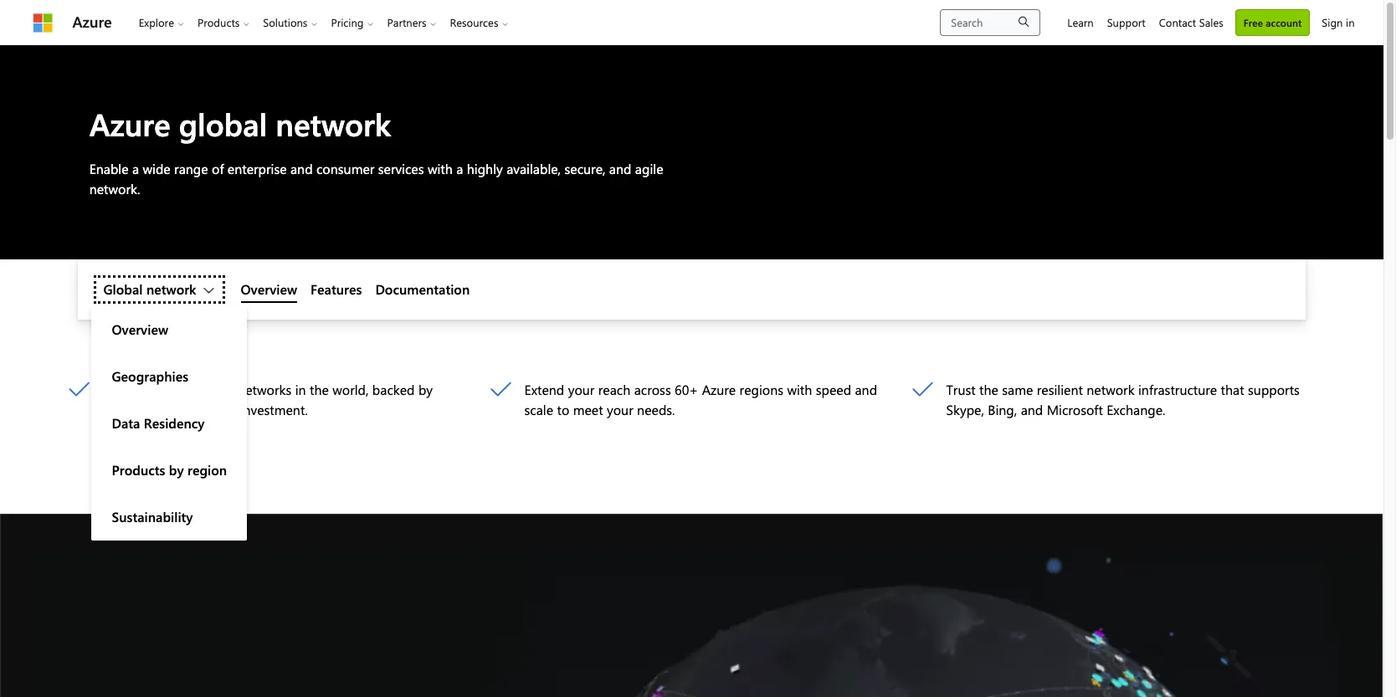 Task type: locate. For each thing, give the bounding box(es) containing it.
0 vertical spatial network
[[276, 103, 391, 144]]

contact sales link
[[1153, 0, 1231, 44]]

0 horizontal spatial with
[[428, 160, 453, 178]]

network.
[[89, 180, 140, 198]]

1 a from the left
[[132, 160, 139, 178]]

geographies
[[112, 368, 188, 385]]

overview link left features link
[[241, 280, 297, 300]]

overview down global network
[[112, 321, 168, 339]]

in up investment.
[[295, 381, 306, 399]]

products right explore dropdown button
[[198, 15, 240, 29]]

and inside trust the same resilient network infrastructure that supports skype, bing, and microsoft exchange.
[[1021, 401, 1043, 419]]

azure right 60+
[[702, 381, 736, 399]]

sign in
[[1322, 15, 1355, 29]]

the left world,
[[310, 381, 329, 399]]

free account
[[1244, 15, 1302, 29]]

3 the from the left
[[980, 381, 999, 399]]

0 vertical spatial with
[[428, 160, 453, 178]]

exchange.
[[1107, 401, 1166, 419]]

2 vertical spatial azure
[[702, 381, 736, 399]]

in inside "link"
[[1346, 15, 1355, 29]]

and inside extend your reach across 60+ azure regions with speed and scale to meet your needs.
[[855, 381, 878, 399]]

1 horizontal spatial in
[[1346, 15, 1355, 29]]

of
[[212, 160, 224, 178], [156, 381, 168, 399], [155, 401, 167, 419]]

0 vertical spatial azure
[[72, 12, 112, 32]]

0 horizontal spatial overview
[[112, 321, 168, 339]]

your down reach
[[607, 401, 634, 419]]

join
[[103, 381, 126, 399]]

global network element
[[92, 307, 247, 541]]

meet
[[573, 401, 603, 419]]

in
[[1346, 15, 1355, 29], [295, 381, 306, 399]]

overview left the features
[[241, 281, 297, 298]]

0 horizontal spatial by
[[169, 462, 184, 479]]

pricing button
[[324, 0, 381, 44]]

products by region
[[112, 462, 227, 479]]

data residency
[[112, 415, 205, 432]]

by left region
[[169, 462, 184, 479]]

1 horizontal spatial with
[[787, 381, 812, 399]]

1 vertical spatial network
[[146, 281, 196, 298]]

0 vertical spatial of
[[212, 160, 224, 178]]

1 horizontal spatial products
[[198, 15, 240, 29]]

azure up enable
[[89, 103, 170, 144]]

2 horizontal spatial the
[[980, 381, 999, 399]]

1 vertical spatial in
[[295, 381, 306, 399]]

network
[[276, 103, 391, 144], [146, 281, 196, 298], [1087, 381, 1135, 399]]

products inside dropdown button
[[198, 15, 240, 29]]

free account link
[[1236, 9, 1311, 36]]

a
[[132, 160, 139, 178], [456, 160, 463, 178]]

0 horizontal spatial in
[[295, 381, 306, 399]]

1 vertical spatial your
[[607, 401, 634, 419]]

explore button
[[132, 0, 191, 44]]

your up meet
[[568, 381, 595, 399]]

networks
[[238, 381, 292, 399]]

with right services
[[428, 160, 453, 178]]

data
[[112, 415, 140, 432]]

1 vertical spatial overview link
[[92, 307, 247, 354]]

0 vertical spatial products
[[198, 15, 240, 29]]

sign
[[1322, 15, 1343, 29]]

and left consumer on the left
[[290, 160, 313, 178]]

wide
[[143, 160, 171, 178]]

the
[[172, 381, 191, 399], [310, 381, 329, 399], [980, 381, 999, 399]]

azure global network
[[89, 103, 391, 144]]

1 vertical spatial of
[[156, 381, 168, 399]]

network right the "global"
[[146, 281, 196, 298]]

0 horizontal spatial the
[[172, 381, 191, 399]]

1 horizontal spatial by
[[419, 381, 433, 399]]

with left speed
[[787, 381, 812, 399]]

2 horizontal spatial network
[[1087, 381, 1135, 399]]

1 vertical spatial azure
[[89, 103, 170, 144]]

overview link down global network
[[92, 307, 247, 354]]

support
[[1107, 15, 1146, 29]]

needs.
[[637, 401, 675, 419]]

0 horizontal spatial products
[[112, 462, 165, 479]]

network up consumer on the left
[[276, 103, 391, 144]]

2 vertical spatial of
[[155, 401, 167, 419]]

network inside dropdown button
[[146, 281, 196, 298]]

1 vertical spatial by
[[169, 462, 184, 479]]

azure
[[72, 12, 112, 32], [89, 103, 170, 144], [702, 381, 736, 399]]

that
[[1221, 381, 1245, 399]]

your
[[568, 381, 595, 399], [607, 401, 634, 419]]

60+
[[675, 381, 699, 399]]

primary element
[[22, 0, 525, 44]]

enable
[[89, 160, 129, 178]]

a left 'wide'
[[132, 160, 139, 178]]

0 horizontal spatial a
[[132, 160, 139, 178]]

overview inside global network element
[[112, 321, 168, 339]]

0 vertical spatial in
[[1346, 15, 1355, 29]]

solutions
[[263, 15, 308, 29]]

azure inside primary "element"
[[72, 12, 112, 32]]

overview element
[[78, 260, 1306, 541]]

products inside global network element
[[112, 462, 165, 479]]

resources button
[[443, 0, 515, 44]]

microsoft
[[1047, 401, 1103, 419]]

with inside the enable a wide range of enterprise and consumer services with a highly available, secure, and agile network.
[[428, 160, 453, 178]]

trust the same resilient network infrastructure that supports skype, bing, and microsoft exchange.
[[946, 381, 1300, 419]]

join one of the largest networks in the world, backed by decades of continuous investment.
[[103, 381, 433, 419]]

1 vertical spatial with
[[787, 381, 812, 399]]

overview link
[[241, 280, 297, 300], [92, 307, 247, 354]]

by right the backed
[[419, 381, 433, 399]]

by
[[419, 381, 433, 399], [169, 462, 184, 479]]

documentation link
[[375, 280, 470, 300]]

global
[[179, 103, 267, 144]]

resilient
[[1037, 381, 1083, 399]]

and
[[290, 160, 313, 178], [609, 160, 632, 178], [855, 381, 878, 399], [1021, 401, 1043, 419]]

0 vertical spatial by
[[419, 381, 433, 399]]

products button
[[191, 0, 256, 44]]

enable a wide range of enterprise and consumer services with a highly available, secure, and agile network.
[[89, 160, 664, 198]]

2 a from the left
[[456, 160, 463, 178]]

across
[[634, 381, 671, 399]]

secure,
[[565, 160, 606, 178]]

1 vertical spatial overview
[[112, 321, 168, 339]]

1 the from the left
[[172, 381, 191, 399]]

contact sales
[[1159, 15, 1224, 29]]

1 horizontal spatial the
[[310, 381, 329, 399]]

1 vertical spatial products
[[112, 462, 165, 479]]

0 vertical spatial overview
[[241, 281, 297, 298]]

a left highly
[[456, 160, 463, 178]]

data residency link
[[92, 401, 247, 447]]

1 horizontal spatial a
[[456, 160, 463, 178]]

and down same
[[1021, 401, 1043, 419]]

overview
[[241, 281, 297, 298], [112, 321, 168, 339]]

in right sign
[[1346, 15, 1355, 29]]

agile
[[635, 160, 664, 178]]

network up exchange.
[[1087, 381, 1135, 399]]

azure for azure global network
[[89, 103, 170, 144]]

0 horizontal spatial your
[[568, 381, 595, 399]]

the up the continuous
[[172, 381, 191, 399]]

with
[[428, 160, 453, 178], [787, 381, 812, 399]]

the up bing,
[[980, 381, 999, 399]]

0 horizontal spatial network
[[146, 281, 196, 298]]

azure left explore
[[72, 12, 112, 32]]

products
[[198, 15, 240, 29], [112, 462, 165, 479]]

and right speed
[[855, 381, 878, 399]]

features
[[311, 281, 362, 298]]

same
[[1002, 381, 1033, 399]]

2 vertical spatial network
[[1087, 381, 1135, 399]]

products down the data
[[112, 462, 165, 479]]

azure link
[[72, 11, 112, 33]]

extend your reach across 60+ azure regions with speed and scale to meet your needs.
[[525, 381, 878, 419]]

decades
[[103, 401, 151, 419]]



Task type: vqa. For each thing, say whether or not it's contained in the screenshot.
left Such
no



Task type: describe. For each thing, give the bounding box(es) containing it.
0 vertical spatial overview link
[[241, 280, 297, 300]]

sales
[[1200, 15, 1224, 29]]

Global search field
[[940, 9, 1041, 36]]

contact
[[1159, 15, 1197, 29]]

region
[[188, 462, 227, 479]]

sustainability link
[[92, 494, 247, 541]]

with inside extend your reach across 60+ azure regions with speed and scale to meet your needs.
[[787, 381, 812, 399]]

azure for azure
[[72, 12, 112, 32]]

partners
[[387, 15, 427, 29]]

sustainability
[[112, 509, 193, 526]]

bing,
[[988, 401, 1018, 419]]

explore
[[139, 15, 174, 29]]

trust
[[946, 381, 976, 399]]

continuous
[[171, 401, 236, 419]]

services
[[378, 160, 424, 178]]

skype,
[[946, 401, 985, 419]]

free
[[1244, 15, 1263, 29]]

investment.
[[240, 401, 308, 419]]

infrastructure
[[1139, 381, 1218, 399]]

partners button
[[381, 0, 443, 44]]

world,
[[333, 381, 369, 399]]

speed
[[816, 381, 852, 399]]

pricing
[[331, 15, 364, 29]]

1 horizontal spatial network
[[276, 103, 391, 144]]

by inside global network element
[[169, 462, 184, 479]]

azure inside extend your reach across 60+ azure regions with speed and scale to meet your needs.
[[702, 381, 736, 399]]

documentation
[[375, 281, 470, 298]]

solutions button
[[256, 0, 324, 44]]

products for products by region
[[112, 462, 165, 479]]

resources
[[450, 15, 499, 29]]

products by region link
[[92, 447, 247, 494]]

backed
[[372, 381, 415, 399]]

in inside "join one of the largest networks in the world, backed by decades of continuous investment."
[[295, 381, 306, 399]]

of inside the enable a wide range of enterprise and consumer services with a highly available, secure, and agile network.
[[212, 160, 224, 178]]

learn
[[1068, 15, 1094, 29]]

2 the from the left
[[310, 381, 329, 399]]

geographies link
[[92, 354, 247, 401]]

scale
[[525, 401, 554, 419]]

available,
[[507, 160, 561, 178]]

global
[[103, 281, 143, 298]]

and left agile
[[609, 160, 632, 178]]

range
[[174, 160, 208, 178]]

products for products
[[198, 15, 240, 29]]

extend
[[525, 381, 565, 399]]

consumer
[[316, 160, 375, 178]]

global network
[[103, 281, 196, 298]]

1 horizontal spatial your
[[607, 401, 634, 419]]

by inside "join one of the largest networks in the world, backed by decades of continuous investment."
[[419, 381, 433, 399]]

supports
[[1248, 381, 1300, 399]]

account
[[1266, 15, 1302, 29]]

1 horizontal spatial overview
[[241, 281, 297, 298]]

highly
[[467, 160, 503, 178]]

reach
[[598, 381, 631, 399]]

features link
[[311, 280, 362, 300]]

support link
[[1101, 0, 1153, 44]]

largest
[[194, 381, 234, 399]]

Search azure.com text field
[[940, 9, 1041, 36]]

to
[[557, 401, 570, 419]]

the inside trust the same resilient network infrastructure that supports skype, bing, and microsoft exchange.
[[980, 381, 999, 399]]

global network button
[[92, 273, 227, 307]]

enterprise
[[228, 160, 287, 178]]

regions
[[740, 381, 784, 399]]

one
[[130, 381, 152, 399]]

residency
[[144, 415, 205, 432]]

0 vertical spatial your
[[568, 381, 595, 399]]

learn link
[[1061, 0, 1101, 44]]

sign in link
[[1316, 0, 1362, 44]]

network inside trust the same resilient network infrastructure that supports skype, bing, and microsoft exchange.
[[1087, 381, 1135, 399]]



